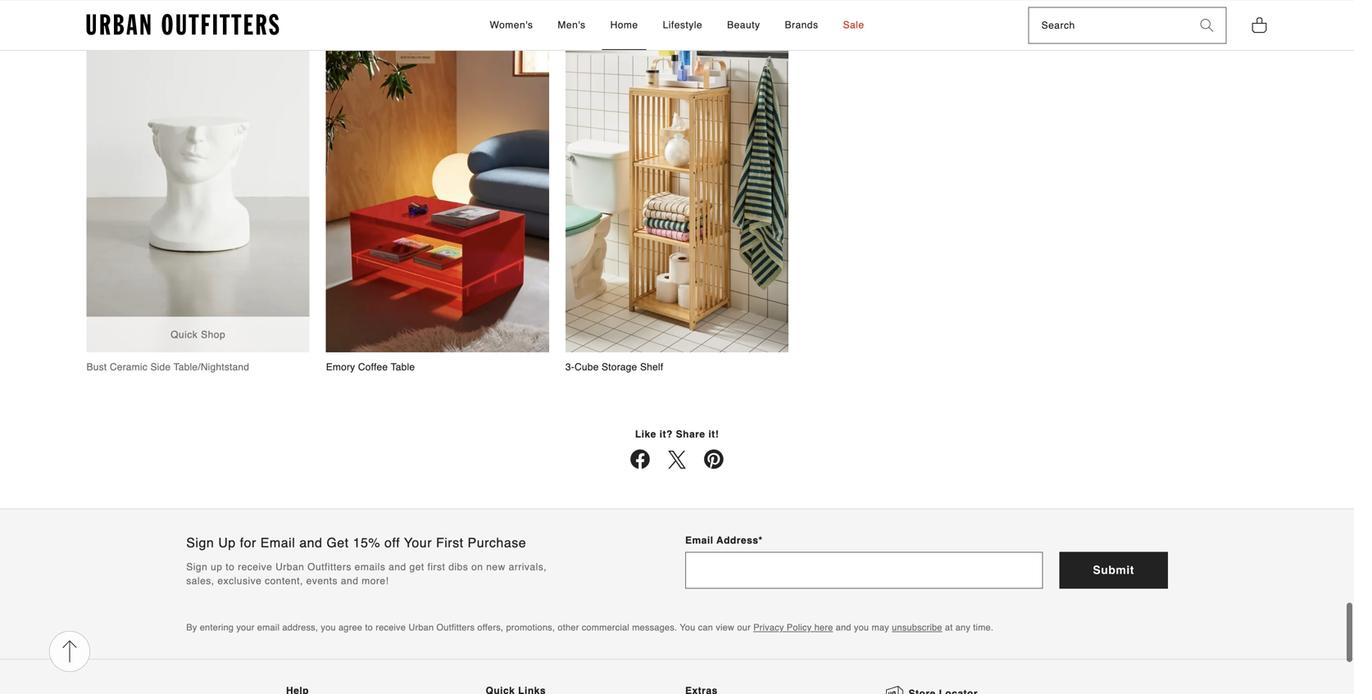 Task type: describe. For each thing, give the bounding box(es) containing it.
can
[[698, 623, 713, 633]]

3-
[[566, 362, 575, 373]]

3-cube storage shelf image
[[566, 18, 789, 353]]

first
[[436, 535, 464, 551]]

events
[[306, 575, 338, 587]]

Search text field
[[1029, 8, 1188, 43]]

bust
[[86, 362, 107, 373]]

storage
[[602, 362, 637, 373]]

any
[[956, 623, 971, 633]]

on
[[471, 562, 483, 573]]

cube
[[575, 362, 599, 373]]

3-cube storage shelf
[[566, 362, 663, 373]]

by entering your email address, you agree to receive urban outfitters offers, promotions, other commercial messages. you can view our privacy policy here and you may unsubscribe at any time.
[[186, 623, 994, 633]]

your
[[404, 535, 432, 551]]

emails
[[355, 562, 386, 573]]

0 horizontal spatial email
[[260, 535, 295, 551]]

1 horizontal spatial urban
[[409, 623, 434, 633]]

messages.
[[632, 623, 677, 633]]

bust ceramic side table/nightstand
[[86, 362, 249, 373]]

3-cube storage shelf link
[[566, 18, 789, 374]]

sale
[[843, 19, 865, 31]]

sign up for email and get 15% off your first purchase
[[186, 535, 526, 551]]

1 horizontal spatial email
[[685, 535, 714, 546]]

purchase
[[468, 535, 526, 551]]

lifestyle link
[[655, 1, 711, 50]]

our
[[737, 623, 751, 633]]

main navigation element
[[342, 1, 1012, 50]]

1 you from the left
[[321, 623, 336, 633]]

2 you from the left
[[854, 623, 869, 633]]

submit button
[[1060, 552, 1168, 589]]

1 horizontal spatial to
[[365, 623, 373, 633]]

coffee
[[358, 362, 388, 373]]

bust ceramic side table/nightstand link
[[86, 18, 310, 374]]

facebook image
[[630, 450, 651, 469]]

email address
[[685, 535, 759, 546]]

like it? share it!
[[635, 429, 719, 440]]

shelf
[[640, 362, 663, 373]]

my shopping bag image
[[1251, 16, 1268, 34]]

sales,
[[186, 575, 214, 587]]

up
[[218, 535, 236, 551]]

submit
[[1093, 564, 1135, 577]]

address
[[717, 535, 759, 546]]

lifestyle
[[663, 19, 703, 31]]

off
[[385, 535, 400, 551]]

1 horizontal spatial outfitters
[[437, 623, 475, 633]]

emory coffee table image
[[326, 18, 549, 353]]

share
[[676, 429, 705, 440]]

get
[[410, 562, 424, 573]]

table
[[391, 362, 415, 373]]

beauty
[[727, 19, 760, 31]]

for
[[240, 535, 256, 551]]

men's link
[[550, 1, 594, 50]]

sale link
[[835, 1, 873, 50]]

store locator image
[[885, 684, 905, 694]]

policy
[[787, 623, 812, 633]]

content,
[[265, 575, 303, 587]]

first
[[428, 562, 445, 573]]

new
[[486, 562, 506, 573]]

emory coffee table link
[[326, 18, 549, 374]]

emory
[[326, 362, 355, 373]]

shop
[[201, 329, 226, 341]]

unsubscribe link
[[892, 623, 942, 633]]

time.
[[973, 623, 994, 633]]

beauty link
[[719, 1, 769, 50]]

other
[[558, 623, 579, 633]]



Task type: vqa. For each thing, say whether or not it's contained in the screenshot.
1.0 stars element at the top of page
no



Task type: locate. For each thing, give the bounding box(es) containing it.
women's link
[[482, 1, 541, 50]]

arrivals,
[[509, 562, 547, 573]]

urban up content,
[[276, 562, 304, 573]]

email
[[257, 623, 280, 633]]

commercial
[[582, 623, 630, 633]]

sign
[[186, 535, 214, 551], [186, 562, 208, 573]]

1 horizontal spatial receive
[[376, 623, 406, 633]]

offers,
[[477, 623, 504, 633]]

side
[[150, 362, 171, 373]]

sign inside sign up to receive urban outfitters emails and get first dibs on new arrivals, sales, exclusive content, events and more!
[[186, 562, 208, 573]]

brands
[[785, 19, 819, 31]]

unsubscribe
[[892, 623, 942, 633]]

sign up sales,
[[186, 562, 208, 573]]

outfitters up events
[[308, 562, 352, 573]]

women's
[[490, 19, 533, 31]]

0 horizontal spatial you
[[321, 623, 336, 633]]

email right for
[[260, 535, 295, 551]]

get
[[327, 535, 349, 551]]

0 horizontal spatial outfitters
[[308, 562, 352, 573]]

receive up the exclusive
[[238, 562, 272, 573]]

outfitters
[[308, 562, 352, 573], [437, 623, 475, 633]]

bust ceramic side table/nightstand image
[[86, 18, 310, 353]]

email
[[685, 535, 714, 546], [260, 535, 295, 551]]

and
[[299, 535, 323, 551], [389, 562, 406, 573], [341, 575, 359, 587], [836, 623, 851, 633]]

like
[[635, 429, 657, 440]]

quick shop
[[171, 329, 226, 341]]

0 vertical spatial receive
[[238, 562, 272, 573]]

None search field
[[1029, 8, 1188, 43]]

to right the agree on the left of page
[[365, 623, 373, 633]]

more!
[[362, 575, 389, 587]]

men's
[[558, 19, 586, 31]]

address,
[[282, 623, 318, 633]]

home
[[610, 19, 638, 31]]

pinterest image
[[704, 450, 724, 469]]

get our emails element
[[0, 510, 1354, 660]]

outfitters inside sign up to receive urban outfitters emails and get first dibs on new arrivals, sales, exclusive content, events and more!
[[308, 562, 352, 573]]

promotions,
[[506, 623, 555, 633]]

it!
[[709, 429, 719, 440]]

0 vertical spatial outfitters
[[308, 562, 352, 573]]

dibs
[[449, 562, 468, 573]]

email left address
[[685, 535, 714, 546]]

Email Address email field
[[685, 552, 1043, 589]]

urban outfitters image
[[86, 14, 279, 36]]

1 vertical spatial urban
[[409, 623, 434, 633]]

at
[[945, 623, 953, 633]]

1 vertical spatial outfitters
[[437, 623, 475, 633]]

by
[[186, 623, 197, 633]]

2 sign from the top
[[186, 562, 208, 573]]

1 vertical spatial receive
[[376, 623, 406, 633]]

0 horizontal spatial to
[[226, 562, 235, 573]]

urban
[[276, 562, 304, 573], [409, 623, 434, 633]]

privacy policy here link
[[753, 623, 833, 633]]

sign left up
[[186, 535, 214, 551]]

to inside sign up to receive urban outfitters emails and get first dibs on new arrivals, sales, exclusive content, events and more!
[[226, 562, 235, 573]]

urban down 'get'
[[409, 623, 434, 633]]

agree
[[339, 623, 362, 633]]

0 horizontal spatial urban
[[276, 562, 304, 573]]

brands link
[[777, 1, 827, 50]]

1 horizontal spatial you
[[854, 623, 869, 633]]

emory coffee table
[[326, 362, 415, 373]]

twitter image
[[667, 450, 687, 470]]

table/nightstand
[[174, 362, 249, 373]]

your
[[236, 623, 255, 633]]

sign for sign up to receive urban outfitters emails and get first dibs on new arrivals, sales, exclusive content, events and more!
[[186, 562, 208, 573]]

here
[[815, 623, 833, 633]]

receive inside sign up to receive urban outfitters emails and get first dibs on new arrivals, sales, exclusive content, events and more!
[[238, 562, 272, 573]]

you
[[680, 623, 696, 633]]

sign up to receive urban outfitters emails and get first dibs on new arrivals, sales, exclusive content, events and more!
[[186, 562, 547, 587]]

you left the agree on the left of page
[[321, 623, 336, 633]]

quick shop button
[[86, 317, 310, 353]]

1 vertical spatial to
[[365, 623, 373, 633]]

to right up
[[226, 562, 235, 573]]

entering
[[200, 623, 234, 633]]

outfitters left "offers,"
[[437, 623, 475, 633]]

receive right the agree on the left of page
[[376, 623, 406, 633]]

1 vertical spatial sign
[[186, 562, 208, 573]]

urban inside sign up to receive urban outfitters emails and get first dibs on new arrivals, sales, exclusive content, events and more!
[[276, 562, 304, 573]]

1 sign from the top
[[186, 535, 214, 551]]

quick
[[171, 329, 198, 341]]

privacy
[[753, 623, 784, 633]]

up
[[211, 562, 223, 573]]

ceramic
[[110, 362, 148, 373]]

15%
[[353, 535, 380, 551]]

you
[[321, 623, 336, 633], [854, 623, 869, 633]]

search image
[[1201, 19, 1214, 32]]

0 vertical spatial urban
[[276, 562, 304, 573]]

to
[[226, 562, 235, 573], [365, 623, 373, 633]]

sign for sign up for email and get 15% off your first purchase
[[186, 535, 214, 551]]

0 vertical spatial sign
[[186, 535, 214, 551]]

0 horizontal spatial receive
[[238, 562, 272, 573]]

0 vertical spatial to
[[226, 562, 235, 573]]

exclusive
[[218, 575, 262, 587]]

it?
[[660, 429, 673, 440]]

may
[[872, 623, 889, 633]]

receive
[[238, 562, 272, 573], [376, 623, 406, 633]]

view
[[716, 623, 735, 633]]

home link
[[602, 1, 646, 50]]

you left may on the right
[[854, 623, 869, 633]]



